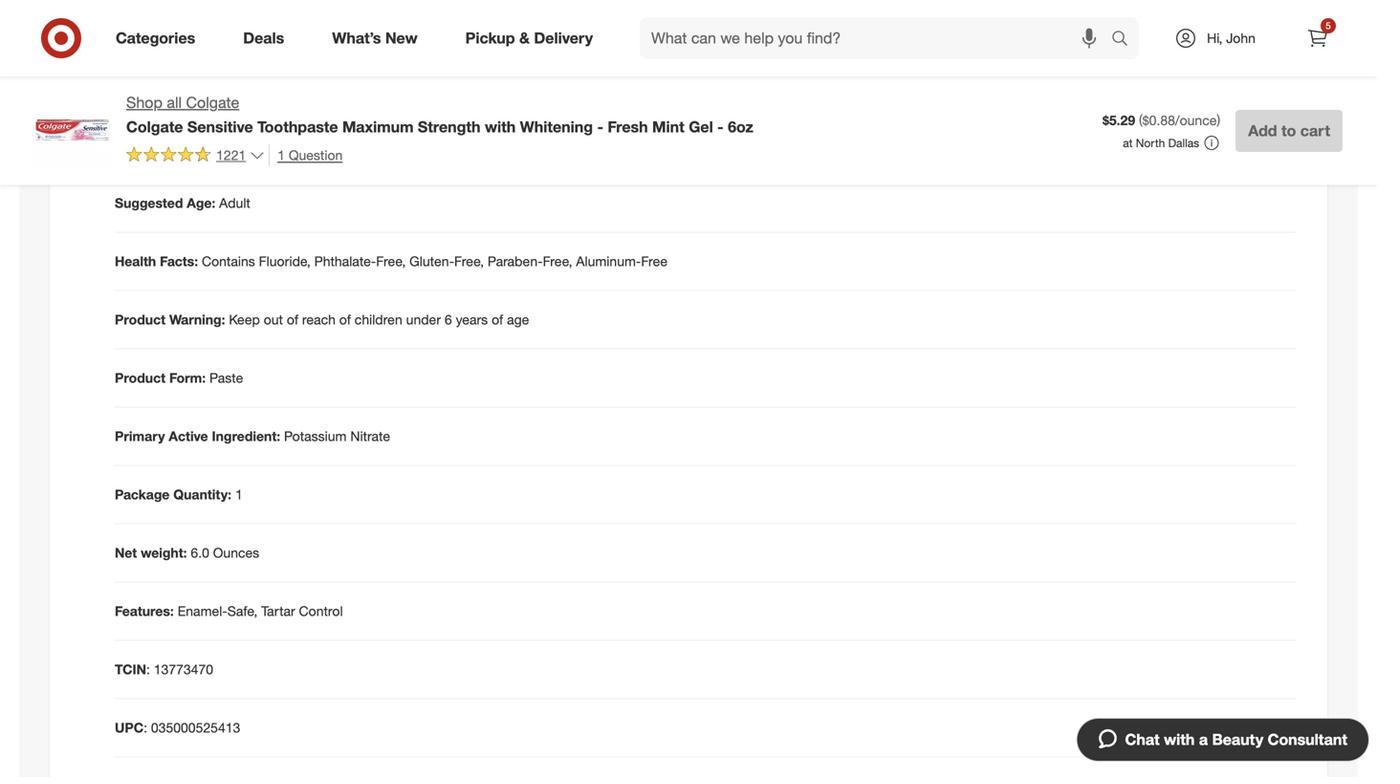 Task type: describe. For each thing, give the bounding box(es) containing it.
deals
[[243, 29, 284, 47]]

suggested
[[115, 195, 183, 212]]

specifications button
[[65, 125, 1312, 186]]

035000525413
[[151, 720, 240, 737]]

toothpaste inside shop all colgate colgate sensitive toothpaste maximum strength with whitening - fresh mint gel - 6oz
[[257, 118, 338, 136]]

a inside button
[[1199, 731, 1208, 749]]

ounces
[[213, 545, 259, 562]]

what's new
[[332, 29, 418, 47]]

reach
[[302, 311, 336, 328]]

package quantity: 1
[[115, 486, 243, 503]]

image of colgate sensitive toothpaste maximum strength with whitening - fresh mint gel - 6oz image
[[34, 92, 111, 168]]

net
[[115, 545, 137, 562]]

antisensitivity
[[494, 0, 575, 16]]

out
[[264, 311, 283, 328]]

twice
[[348, 45, 380, 61]]

question
[[289, 147, 343, 163]]

this sensitivity toothpaste contains potassium nitrate, a key antisensitivity ingredient that reduces hypersensitivity
[[134, 0, 666, 35]]

: for upc
[[144, 720, 147, 737]]

health facts: contains fluoride, phthalate-free, gluten-free, paraben-free, aluminum-free
[[115, 253, 668, 270]]

warning:
[[169, 311, 225, 328]]

chat with a beauty consultant button
[[1077, 718, 1370, 762]]

1221 link
[[126, 144, 265, 168]]

facts:
[[160, 253, 198, 270]]

contains
[[202, 253, 255, 270]]

tartar
[[261, 603, 295, 620]]

enamel-
[[178, 603, 227, 620]]

strength
[[418, 118, 481, 136]]

2 free, from the left
[[454, 253, 484, 270]]

product for product warning: keep out of reach of children under 6 years of age
[[115, 311, 166, 328]]

6
[[445, 311, 452, 328]]

fluoride,
[[259, 253, 311, 270]]

beauty
[[1212, 731, 1264, 749]]

features:
[[115, 603, 174, 620]]

phthalate-
[[314, 253, 376, 270]]

deals link
[[227, 17, 308, 59]]

chat with a beauty consultant
[[1125, 731, 1348, 749]]

2 vertical spatial colgate
[[126, 118, 183, 136]]

package
[[115, 486, 170, 503]]

using
[[420, 45, 452, 61]]

teeth
[[313, 45, 344, 61]]

children
[[355, 311, 402, 328]]

adult
[[219, 195, 250, 212]]

at north dallas
[[1123, 136, 1200, 150]]

add
[[1248, 121, 1277, 140]]

weight:
[[141, 545, 187, 562]]

ingredient:
[[212, 428, 280, 445]]

toothpaste
[[225, 0, 290, 16]]

6.0
[[191, 545, 209, 562]]

dallas
[[1169, 136, 1200, 150]]

active
[[169, 428, 208, 445]]

shop all colgate colgate sensitive toothpaste maximum strength with whitening - fresh mint gel - 6oz
[[126, 93, 754, 136]]

safe,
[[227, 603, 258, 620]]

5 link
[[1297, 17, 1339, 59]]

this
[[134, 0, 159, 16]]

features: enamel-safe, tartar control
[[115, 603, 343, 620]]

2 of from the left
[[339, 311, 351, 328]]

1 inside 'link'
[[278, 147, 285, 163]]

age:
[[187, 195, 215, 212]]

this
[[456, 45, 477, 61]]

product for product form: paste
[[115, 370, 166, 387]]

&
[[519, 29, 530, 47]]

what's
[[332, 29, 381, 47]]

gel
[[689, 118, 713, 136]]

: for tcin
[[146, 662, 150, 678]]

fresh
[[608, 118, 648, 136]]

contains
[[294, 0, 345, 16]]

upc
[[115, 720, 144, 737]]

years
[[456, 311, 488, 328]]

sensitive inside shop all colgate colgate sensitive toothpaste maximum strength with whitening - fresh mint gel - 6oz
[[187, 118, 253, 136]]

1 of from the left
[[287, 311, 298, 328]]

ingredient
[[579, 0, 639, 16]]

that
[[642, 0, 666, 16]]

good
[[157, 45, 188, 61]]

sensitive inside the for good hygiene, brush your teeth twice a day using this colgate sensitive whitening toothpaste
[[531, 45, 585, 61]]

1 question
[[278, 147, 343, 163]]



Task type: vqa. For each thing, say whether or not it's contained in the screenshot.


Task type: locate. For each thing, give the bounding box(es) containing it.
toothpaste down good at the left of page
[[134, 64, 200, 81]]

whitening inside shop all colgate colgate sensitive toothpaste maximum strength with whitening - fresh mint gel - 6oz
[[520, 118, 593, 136]]

1 free, from the left
[[376, 253, 406, 270]]

whitening left fresh
[[520, 118, 593, 136]]

sensitive up 1221 at the left top
[[187, 118, 253, 136]]

5
[[1326, 20, 1331, 32]]

pickup & delivery
[[465, 29, 593, 47]]

: left 035000525413
[[144, 720, 147, 737]]

1 horizontal spatial 1
[[278, 147, 285, 163]]

colgate
[[481, 45, 527, 61], [186, 93, 239, 112], [126, 118, 183, 136]]

john
[[1226, 30, 1256, 46]]

nitrate,
[[414, 0, 455, 16]]

0 vertical spatial a
[[459, 0, 466, 16]]

:
[[146, 662, 150, 678], [144, 720, 147, 737]]

search button
[[1103, 17, 1149, 63]]

a inside the for good hygiene, brush your teeth twice a day using this colgate sensitive whitening toothpaste
[[383, 45, 390, 61]]

product
[[115, 311, 166, 328], [115, 370, 166, 387]]

1 vertical spatial :
[[144, 720, 147, 737]]

age
[[507, 311, 529, 328]]

hypersensitivity
[[186, 18, 279, 35]]

0 vertical spatial :
[[146, 662, 150, 678]]

colgate inside the for good hygiene, brush your teeth twice a day using this colgate sensitive whitening toothpaste
[[481, 45, 527, 61]]

a inside this sensitivity toothpaste contains potassium nitrate, a key antisensitivity ingredient that reduces hypersensitivity
[[459, 0, 466, 16]]

1 horizontal spatial -
[[718, 118, 724, 136]]

product left warning:
[[115, 311, 166, 328]]

1 - from the left
[[597, 118, 604, 136]]

2 product from the top
[[115, 370, 166, 387]]

0 vertical spatial with
[[485, 118, 516, 136]]

0 vertical spatial product
[[115, 311, 166, 328]]

with right chat
[[1164, 731, 1195, 749]]

toothpaste
[[134, 64, 200, 81], [257, 118, 338, 136]]

potassium
[[348, 0, 411, 16]]

2 horizontal spatial of
[[492, 311, 503, 328]]

quantity:
[[173, 486, 232, 503]]

1 horizontal spatial with
[[1164, 731, 1195, 749]]

- right gel
[[718, 118, 724, 136]]

1 vertical spatial product
[[115, 370, 166, 387]]

primary
[[115, 428, 165, 445]]

colgate down shop
[[126, 118, 183, 136]]

new
[[385, 29, 418, 47]]

aluminum-
[[576, 253, 641, 270]]

1 horizontal spatial toothpaste
[[257, 118, 338, 136]]

1 horizontal spatial colgate
[[186, 93, 239, 112]]

1 vertical spatial 1
[[235, 486, 243, 503]]

at
[[1123, 136, 1133, 150]]

brush
[[246, 45, 280, 61]]

of left 'age'
[[492, 311, 503, 328]]

product form: paste
[[115, 370, 243, 387]]

toothpaste inside the for good hygiene, brush your teeth twice a day using this colgate sensitive whitening toothpaste
[[134, 64, 200, 81]]

: left 13773470
[[146, 662, 150, 678]]

delivery
[[534, 29, 593, 47]]

(
[[1139, 112, 1143, 129]]

suggested age: adult
[[115, 195, 250, 212]]

/ounce
[[1175, 112, 1217, 129]]

for good hygiene, brush your teeth twice a day using this colgate sensitive whitening toothpaste
[[134, 45, 649, 81]]

2 - from the left
[[718, 118, 724, 136]]

free, left aluminum-
[[543, 253, 572, 270]]

free, left gluten-
[[376, 253, 406, 270]]

consultant
[[1268, 731, 1348, 749]]

hi,
[[1207, 30, 1223, 46]]

whitening
[[589, 45, 649, 61], [520, 118, 593, 136]]

free
[[641, 253, 668, 270]]

1 vertical spatial a
[[383, 45, 390, 61]]

sensitive right &
[[531, 45, 585, 61]]

2 horizontal spatial colgate
[[481, 45, 527, 61]]

whitening down 'ingredient'
[[589, 45, 649, 61]]

tcin : 13773470
[[115, 662, 213, 678]]

0 horizontal spatial with
[[485, 118, 516, 136]]

product warning: keep out of reach of children under 6 years of age
[[115, 311, 529, 328]]

with inside shop all colgate colgate sensitive toothpaste maximum strength with whitening - fresh mint gel - 6oz
[[485, 118, 516, 136]]

reduces
[[134, 18, 182, 35]]

add to cart
[[1248, 121, 1331, 140]]

a left beauty
[[1199, 731, 1208, 749]]

paraben-
[[488, 253, 543, 270]]

mint
[[652, 118, 685, 136]]

2 vertical spatial a
[[1199, 731, 1208, 749]]

2 horizontal spatial free,
[[543, 253, 572, 270]]

1 right quantity:
[[235, 486, 243, 503]]

a left key
[[459, 0, 466, 16]]

search
[[1103, 31, 1149, 49]]

0 horizontal spatial 1
[[235, 486, 243, 503]]

shop
[[126, 93, 163, 112]]

nitrate
[[350, 428, 390, 445]]

tcin
[[115, 662, 146, 678]]

1 horizontal spatial free,
[[454, 253, 484, 270]]

0 horizontal spatial sensitive
[[187, 118, 253, 136]]

with inside "chat with a beauty consultant" button
[[1164, 731, 1195, 749]]

product left form:
[[115, 370, 166, 387]]

1 left question
[[278, 147, 285, 163]]

0 horizontal spatial of
[[287, 311, 298, 328]]

colgate right this
[[481, 45, 527, 61]]

0 horizontal spatial toothpaste
[[134, 64, 200, 81]]

1 horizontal spatial of
[[339, 311, 351, 328]]

of
[[287, 311, 298, 328], [339, 311, 351, 328], [492, 311, 503, 328]]

1 product from the top
[[115, 311, 166, 328]]

of right reach
[[339, 311, 351, 328]]

what's new link
[[316, 17, 442, 59]]

1 question link
[[269, 144, 343, 166]]

free, left the paraben-
[[454, 253, 484, 270]]

gluten-
[[409, 253, 454, 270]]

toothpaste up 1 question 'link'
[[257, 118, 338, 136]]

0 horizontal spatial free,
[[376, 253, 406, 270]]

13773470
[[154, 662, 213, 678]]

1 horizontal spatial sensitive
[[531, 45, 585, 61]]

$0.88
[[1143, 112, 1175, 129]]

key
[[470, 0, 490, 16]]

3 of from the left
[[492, 311, 503, 328]]

with right strength
[[485, 118, 516, 136]]

1 vertical spatial sensitive
[[187, 118, 253, 136]]

What can we help you find? suggestions appear below search field
[[640, 17, 1116, 59]]

3 free, from the left
[[543, 253, 572, 270]]

$5.29 ( $0.88 /ounce )
[[1103, 112, 1221, 129]]

with
[[485, 118, 516, 136], [1164, 731, 1195, 749]]

0 horizontal spatial -
[[597, 118, 604, 136]]

form:
[[169, 370, 206, 387]]

your
[[283, 45, 309, 61]]

upc : 035000525413
[[115, 720, 240, 737]]

whitening inside the for good hygiene, brush your teeth twice a day using this colgate sensitive whitening toothpaste
[[589, 45, 649, 61]]

0 vertical spatial sensitive
[[531, 45, 585, 61]]

primary active ingredient: potassium nitrate
[[115, 428, 390, 445]]

day
[[394, 45, 416, 61]]

control
[[299, 603, 343, 620]]

potassium
[[284, 428, 347, 445]]

0 vertical spatial whitening
[[589, 45, 649, 61]]

0 vertical spatial toothpaste
[[134, 64, 200, 81]]

1 horizontal spatial a
[[459, 0, 466, 16]]

maximum
[[342, 118, 414, 136]]

0 vertical spatial colgate
[[481, 45, 527, 61]]

1 vertical spatial with
[[1164, 731, 1195, 749]]

hygiene,
[[192, 45, 242, 61]]

of right out
[[287, 311, 298, 328]]

specifications
[[115, 144, 237, 166]]

0 horizontal spatial colgate
[[126, 118, 183, 136]]

a left day
[[383, 45, 390, 61]]

)
[[1217, 112, 1221, 129]]

colgate right all
[[186, 93, 239, 112]]

6oz
[[728, 118, 754, 136]]

pickup & delivery link
[[449, 17, 617, 59]]

1 vertical spatial colgate
[[186, 93, 239, 112]]

1 vertical spatial whitening
[[520, 118, 593, 136]]

0 horizontal spatial a
[[383, 45, 390, 61]]

1
[[278, 147, 285, 163], [235, 486, 243, 503]]

2 horizontal spatial a
[[1199, 731, 1208, 749]]

0 vertical spatial 1
[[278, 147, 285, 163]]

health
[[115, 253, 156, 270]]

sensitivity
[[162, 0, 222, 16]]

categories link
[[99, 17, 219, 59]]

1 vertical spatial toothpaste
[[257, 118, 338, 136]]

-
[[597, 118, 604, 136], [718, 118, 724, 136]]

to
[[1282, 121, 1296, 140]]

all
[[167, 93, 182, 112]]

- left fresh
[[597, 118, 604, 136]]

hi, john
[[1207, 30, 1256, 46]]

net weight: 6.0 ounces
[[115, 545, 259, 562]]

paste
[[210, 370, 243, 387]]

1221
[[216, 147, 246, 163]]



